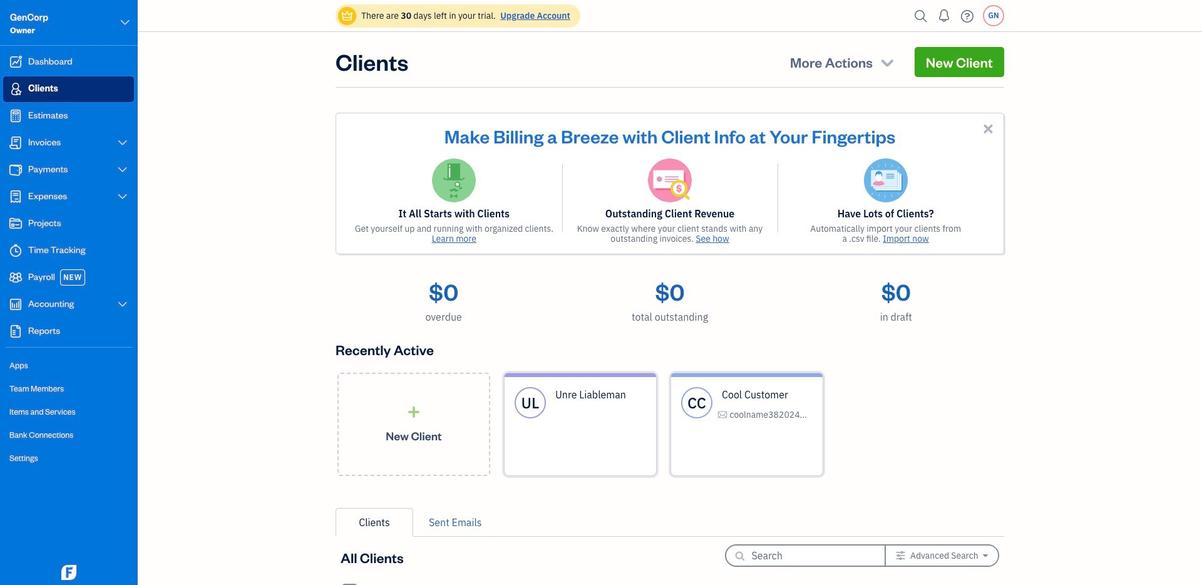 Task type: describe. For each thing, give the bounding box(es) containing it.
main element
[[0, 0, 169, 585]]

client image
[[8, 83, 23, 95]]

expense image
[[8, 190, 23, 203]]

go to help image
[[958, 7, 978, 25]]

envelope image
[[718, 407, 728, 422]]

team image
[[8, 271, 23, 284]]

chevrondown image
[[879, 53, 896, 71]]

close image
[[982, 122, 996, 136]]

Search text field
[[752, 546, 865, 566]]

plus image
[[407, 406, 421, 418]]

crown image
[[341, 9, 354, 22]]

notifications image
[[935, 3, 955, 28]]

outstanding client revenue image
[[648, 158, 692, 202]]

chevron large down image for expense icon
[[117, 192, 128, 202]]

report image
[[8, 325, 23, 338]]

invoice image
[[8, 137, 23, 149]]

estimate image
[[8, 110, 23, 122]]

dashboard image
[[8, 56, 23, 68]]



Task type: vqa. For each thing, say whether or not it's contained in the screenshot.
and
no



Task type: locate. For each thing, give the bounding box(es) containing it.
payment image
[[8, 164, 23, 176]]

chevron large down image
[[119, 15, 131, 30], [117, 138, 128, 148], [117, 165, 128, 175], [117, 192, 128, 202]]

have lots of clients? image
[[864, 158, 908, 202]]

timer image
[[8, 244, 23, 257]]

freshbooks image
[[59, 565, 79, 580]]

chevron large down image for invoice image
[[117, 138, 128, 148]]

it all starts with clients image
[[432, 158, 476, 202]]

search image
[[911, 7, 932, 25]]

chevron large down image
[[117, 299, 128, 309]]

chart image
[[8, 298, 23, 311]]

project image
[[8, 217, 23, 230]]

chevron large down image for payment icon on the top
[[117, 165, 128, 175]]



